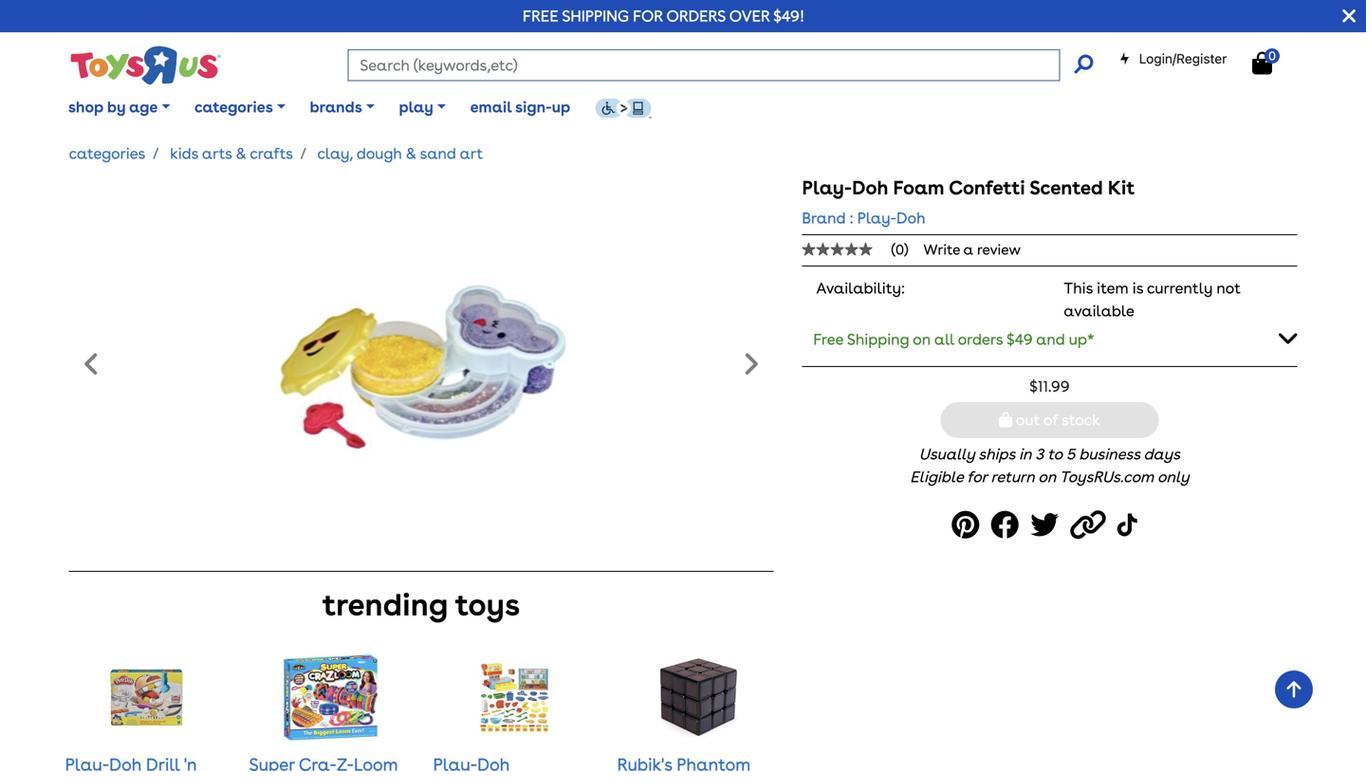 Task type: describe. For each thing, give the bounding box(es) containing it.
dough
[[357, 144, 402, 163]]

email sign-up link
[[458, 84, 583, 131]]

toys
[[455, 587, 520, 623]]

confetti
[[949, 177, 1026, 199]]

up
[[552, 98, 571, 116]]

stock
[[1062, 411, 1101, 430]]

categories button
[[182, 84, 298, 131]]

age
[[129, 98, 158, 116]]

0 link
[[1253, 48, 1292, 75]]

play-doh foam confetti scented kit image number null image
[[266, 177, 577, 556]]

0 horizontal spatial doh
[[852, 177, 889, 199]]

play-doh drill 'n fill dentist image
[[108, 650, 186, 745]]

days
[[1144, 445, 1180, 464]]

shopping bag image
[[999, 413, 1013, 428]]

tiktok image
[[1118, 504, 1142, 547]]

kit
[[1108, 177, 1135, 199]]

clay, dough & sand art
[[317, 144, 483, 163]]

free
[[814, 330, 844, 349]]

rubik's phantom advanced technology difficult 3d puzzle 3 x 3 cube image
[[660, 650, 738, 745]]

clay,
[[317, 144, 353, 163]]

(0) button
[[802, 241, 924, 258]]

eligible
[[910, 468, 964, 487]]

free
[[523, 7, 559, 25]]

shop by age button
[[56, 84, 182, 131]]

orders
[[958, 330, 1003, 349]]

brand : play-doh link
[[802, 207, 926, 230]]

play
[[399, 98, 434, 116]]

5
[[1067, 445, 1075, 464]]

by
[[107, 98, 126, 116]]

business
[[1079, 445, 1140, 464]]

availability:
[[816, 279, 905, 298]]

is
[[1133, 279, 1144, 298]]

:
[[850, 209, 854, 227]]

create a pinterest pin for play-doh foam confetti scented kit image
[[952, 504, 985, 547]]

shipping
[[562, 7, 629, 25]]

only
[[1158, 468, 1190, 487]]

write
[[924, 241, 960, 258]]

share a link to play-doh foam confetti scented kit on twitter image
[[1031, 504, 1065, 547]]

scented
[[1030, 177, 1103, 199]]

to
[[1048, 445, 1063, 464]]

item
[[1097, 279, 1129, 298]]

out of stock button
[[941, 403, 1159, 439]]

and
[[1036, 330, 1066, 349]]

close button image
[[1343, 6, 1356, 27]]

trending toys
[[323, 587, 520, 623]]

art
[[460, 144, 483, 163]]

out of stock
[[1013, 411, 1101, 430]]

free shipping on all orders $49 and up*
[[814, 330, 1095, 349]]

free shipping for orders over $49! link
[[523, 7, 805, 25]]

$11.99
[[1030, 377, 1070, 396]]

share play-doh foam confetti scented kit on facebook image
[[991, 504, 1025, 547]]

kids
[[170, 144, 198, 163]]

this
[[1064, 279, 1093, 298]]

menu bar containing shop by age
[[56, 74, 1367, 140]]

for
[[967, 468, 987, 487]]

copy a link to play-doh foam confetti scented kit image
[[1071, 504, 1112, 547]]

usually ships in 3 to 5 business days eligible for return on toysrus.com only
[[910, 445, 1190, 487]]

orders
[[667, 7, 726, 25]]

play button
[[387, 84, 458, 131]]

toys r us image
[[69, 44, 221, 87]]

$49!
[[774, 7, 805, 25]]



Task type: vqa. For each thing, say whether or not it's contained in the screenshot.
cookies
no



Task type: locate. For each thing, give the bounding box(es) containing it.
1 horizontal spatial on
[[1039, 468, 1056, 487]]

shop
[[68, 98, 103, 116]]

1 horizontal spatial play-
[[858, 209, 897, 227]]

this item is currently not available
[[1064, 279, 1241, 320]]

email
[[470, 98, 512, 116]]

on
[[913, 330, 931, 349], [1039, 468, 1056, 487]]

on down '3'
[[1039, 468, 1056, 487]]

on inside free shipping on all orders $49 and up* dropdown button
[[913, 330, 931, 349]]

of
[[1044, 411, 1058, 430]]

over
[[730, 7, 770, 25]]

0
[[1269, 48, 1276, 63]]

all
[[935, 330, 955, 349]]

0 vertical spatial on
[[913, 330, 931, 349]]

write a review button
[[924, 241, 1021, 258]]

None search field
[[348, 49, 1094, 81]]

on inside the usually ships in 3 to 5 business days eligible for return on toysrus.com only
[[1039, 468, 1056, 487]]

login/register
[[1139, 51, 1227, 66]]

free shipping for orders over $49!
[[523, 7, 805, 25]]

0 horizontal spatial play-
[[802, 177, 852, 199]]

doh
[[852, 177, 889, 199], [897, 209, 926, 227]]

up*
[[1069, 330, 1095, 349]]

0 horizontal spatial on
[[913, 330, 931, 349]]

sand
[[420, 144, 456, 163]]

(0)
[[892, 241, 909, 258]]

kids arts & crafts
[[170, 144, 293, 163]]

sign-
[[515, 98, 552, 116]]

menu bar
[[56, 74, 1367, 140]]

1 horizontal spatial &
[[406, 144, 416, 163]]

return
[[991, 468, 1035, 487]]

available
[[1064, 302, 1135, 320]]

in
[[1019, 445, 1032, 464]]

review
[[977, 241, 1021, 258]]

categories down shop by age
[[69, 144, 146, 163]]

3
[[1036, 445, 1044, 464]]

toysrus.com
[[1060, 468, 1154, 487]]

play-doh supermarket spree playset image
[[476, 650, 554, 745]]

kids arts & crafts link
[[170, 144, 293, 163]]

play- right :
[[858, 209, 897, 227]]

& right arts
[[236, 144, 246, 163]]

crafts
[[250, 144, 293, 163]]

free shipping on all orders $49 and up* button
[[802, 319, 1298, 359]]

shipping
[[847, 330, 910, 349]]

login/register button
[[1119, 49, 1227, 68]]

doh up brand : play-doh "link"
[[852, 177, 889, 199]]

0 horizontal spatial &
[[236, 144, 246, 163]]

not
[[1217, 279, 1241, 298]]

1 horizontal spatial doh
[[897, 209, 926, 227]]

brands button
[[298, 84, 387, 131]]

1 horizontal spatial categories
[[195, 98, 273, 116]]

email sign-up
[[470, 98, 571, 116]]

brands
[[310, 98, 362, 116]]

usually
[[919, 445, 975, 464]]

1 & from the left
[[236, 144, 246, 163]]

out
[[1016, 411, 1040, 430]]

0 vertical spatial play-
[[802, 177, 852, 199]]

$49
[[1007, 330, 1033, 349]]

Enter Keyword or Item No. search field
[[348, 49, 1060, 81]]

categories inside categories "dropdown button"
[[195, 98, 273, 116]]

shopping bag image
[[1253, 52, 1273, 74]]

2 & from the left
[[406, 144, 416, 163]]

super cra-z-loom - diy bracelet loom kit, 2200 latex free color bands, 6 row loom, design & create, cra-z-art ages 8+ image
[[283, 650, 378, 745]]

0 vertical spatial categories
[[195, 98, 273, 116]]

1 vertical spatial categories
[[69, 144, 146, 163]]

1 vertical spatial on
[[1039, 468, 1056, 487]]

play-
[[802, 177, 852, 199], [858, 209, 897, 227]]

play- up brand
[[802, 177, 852, 199]]

categories for categories "dropdown button"
[[195, 98, 273, 116]]

play-doh foam confetti scented kit brand : play-doh
[[802, 177, 1135, 227]]

for
[[633, 7, 663, 25]]

categories link
[[69, 144, 146, 163]]

categories
[[195, 98, 273, 116], [69, 144, 146, 163]]

brand
[[802, 209, 846, 227]]

on left all
[[913, 330, 931, 349]]

&
[[236, 144, 246, 163], [406, 144, 416, 163]]

0 horizontal spatial categories
[[69, 144, 146, 163]]

ships
[[979, 445, 1015, 464]]

foam
[[893, 177, 945, 199]]

categories up the kids arts & crafts link
[[195, 98, 273, 116]]

0 vertical spatial doh
[[852, 177, 889, 199]]

a
[[964, 241, 974, 258]]

categories for categories 'link'
[[69, 144, 146, 163]]

write a review
[[924, 241, 1021, 258]]

this icon serves as a link to download the essential accessibility assistive technology app for individuals with physical disabilities. it is featured as part of our commitment to diversity and inclusion. image
[[595, 98, 652, 119]]

currently
[[1147, 279, 1213, 298]]

& left sand
[[406, 144, 416, 163]]

& for dough
[[406, 144, 416, 163]]

shop by age
[[68, 98, 158, 116]]

& for arts
[[236, 144, 246, 163]]

1 vertical spatial doh
[[897, 209, 926, 227]]

arts
[[202, 144, 232, 163]]

clay, dough & sand art link
[[317, 144, 483, 163]]

trending
[[323, 587, 448, 623]]

doh down foam
[[897, 209, 926, 227]]

1 vertical spatial play-
[[858, 209, 897, 227]]



